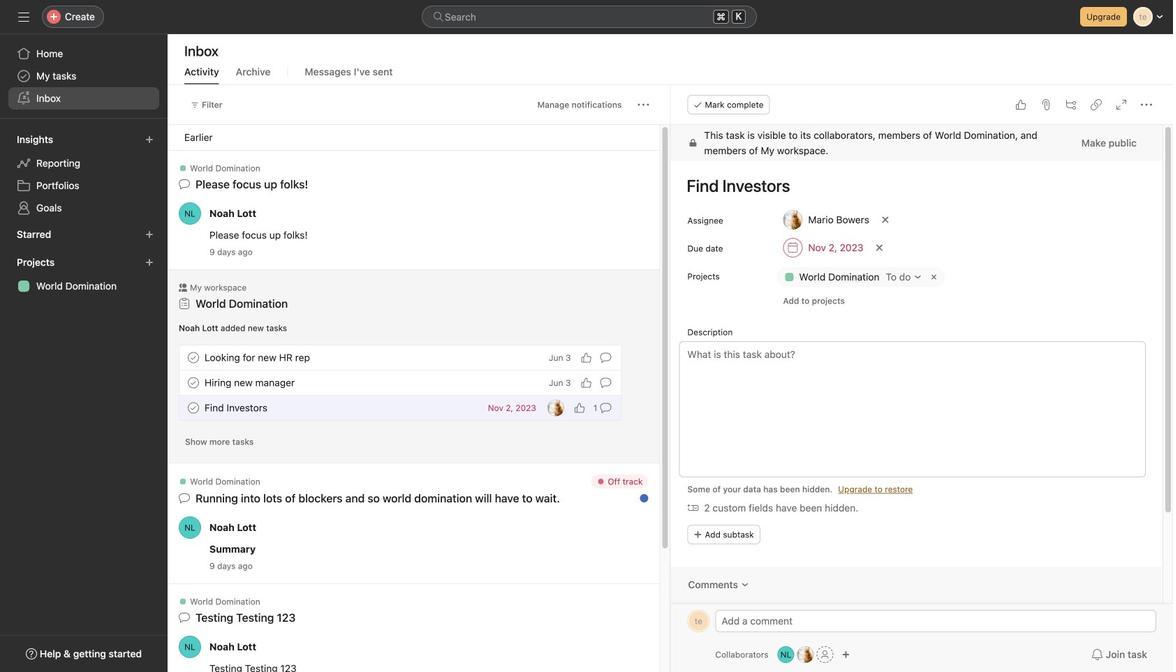 Task type: vqa. For each thing, say whether or not it's contained in the screenshot.
Collapse list for this section: Recent portfolios icon
no



Task type: locate. For each thing, give the bounding box(es) containing it.
1 message icon image from the top
[[179, 179, 190, 190]]

clear due date image
[[876, 244, 884, 252]]

hide sidebar image
[[18, 11, 29, 22]]

1 horizontal spatial add or remove collaborators image
[[798, 647, 815, 664]]

open user profile image
[[179, 517, 201, 539]]

None field
[[422, 6, 757, 28]]

find investors dialog
[[671, 85, 1174, 673]]

1 comment image
[[601, 403, 612, 414]]

archive notification image
[[633, 480, 645, 491]]

2 mark complete checkbox from the top
[[185, 375, 202, 392]]

1 vertical spatial open user profile image
[[179, 637, 201, 659]]

0 vertical spatial open user profile image
[[179, 203, 201, 225]]

0 likes. click to like this task image left the attachments: add a file to this task, find investors image
[[1016, 99, 1027, 110]]

1 vertical spatial 0 likes. click to like this task image
[[581, 378, 592, 389]]

0 comments image
[[601, 378, 612, 389]]

mark complete checkbox for 0 likes. click to like this task image to the middle
[[185, 375, 202, 392]]

add or remove collaborators image
[[842, 651, 851, 660]]

1 mark complete checkbox from the top
[[185, 350, 202, 367]]

mark complete checkbox for 0 likes. click to like this task icon
[[185, 350, 202, 367]]

0 vertical spatial message icon image
[[179, 179, 190, 190]]

attachments: add a file to this task, find investors image
[[1041, 99, 1052, 110]]

0 likes. click to like this task image left 0 comments icon
[[581, 378, 592, 389]]

mark complete image for 'mark complete' checkbox associated with 0 likes. click to like this task image to the middle
[[185, 375, 202, 392]]

1 mark complete image from the top
[[185, 375, 202, 392]]

more actions image
[[589, 480, 600, 491]]

status update icon image
[[179, 493, 190, 505]]

open user profile image
[[179, 203, 201, 225], [179, 637, 201, 659]]

0 comments image
[[601, 353, 612, 364]]

more actions for this task image
[[1142, 99, 1153, 110]]

0 vertical spatial mark complete image
[[185, 375, 202, 392]]

0 likes. click to like this task image right toggle assignee popover image
[[574, 403, 586, 414]]

add or remove collaborators image
[[778, 647, 795, 664], [798, 647, 815, 664]]

new insights image
[[145, 136, 154, 144]]

message icon image
[[179, 179, 190, 190], [179, 613, 190, 624]]

1 vertical spatial mark complete image
[[185, 400, 202, 417]]

mark complete image
[[185, 375, 202, 392], [185, 400, 202, 417]]

2 vertical spatial mark complete checkbox
[[185, 400, 202, 417]]

0 likes. click to like this task image
[[581, 353, 592, 364]]

0 horizontal spatial add or remove collaborators image
[[778, 647, 795, 664]]

remove image
[[929, 272, 940, 283]]

insights element
[[0, 127, 168, 222]]

2 mark complete image from the top
[[185, 400, 202, 417]]

Mark complete checkbox
[[185, 350, 202, 367], [185, 375, 202, 392], [185, 400, 202, 417]]

3 mark complete checkbox from the top
[[185, 400, 202, 417]]

main content
[[671, 125, 1163, 673]]

1 vertical spatial mark complete checkbox
[[185, 375, 202, 392]]

projects element
[[0, 250, 168, 300]]

1 vertical spatial message icon image
[[179, 613, 190, 624]]

1 open user profile image from the top
[[179, 203, 201, 225]]

2 message icon image from the top
[[179, 613, 190, 624]]

0 likes. click to like this task image
[[1016, 99, 1027, 110], [581, 378, 592, 389], [574, 403, 586, 414]]

0 vertical spatial mark complete checkbox
[[185, 350, 202, 367]]

message icon image for first open user profile icon from the bottom
[[179, 613, 190, 624]]

add items to starred image
[[145, 231, 154, 239]]



Task type: describe. For each thing, give the bounding box(es) containing it.
mark complete checkbox for toggle assignee popover image
[[185, 400, 202, 417]]

copy task link image
[[1092, 99, 1103, 110]]

mark complete image
[[185, 350, 202, 367]]

2 add or remove collaborators image from the left
[[798, 647, 815, 664]]

2 open user profile image from the top
[[179, 637, 201, 659]]

Task Name text field
[[678, 170, 1147, 202]]

message icon image for 2nd open user profile icon from the bottom
[[179, 179, 190, 190]]

1 add or remove collaborators image from the left
[[778, 647, 795, 664]]

global element
[[0, 34, 168, 118]]

new project or portfolio image
[[145, 259, 154, 267]]

main content inside find investors dialog
[[671, 125, 1163, 673]]

mark complete image for toggle assignee popover image 'mark complete' checkbox
[[185, 400, 202, 417]]

toggle assignee popover image
[[548, 400, 565, 417]]

2 vertical spatial 0 likes. click to like this task image
[[574, 403, 586, 414]]

add subtask image
[[1066, 99, 1078, 110]]

0 vertical spatial 0 likes. click to like this task image
[[1016, 99, 1027, 110]]

comments image
[[741, 581, 750, 590]]

remove assignee image
[[882, 216, 890, 224]]

Search tasks, projects, and more text field
[[422, 6, 757, 28]]

add to bookmarks image
[[611, 480, 622, 491]]

full screen image
[[1117, 99, 1128, 110]]



